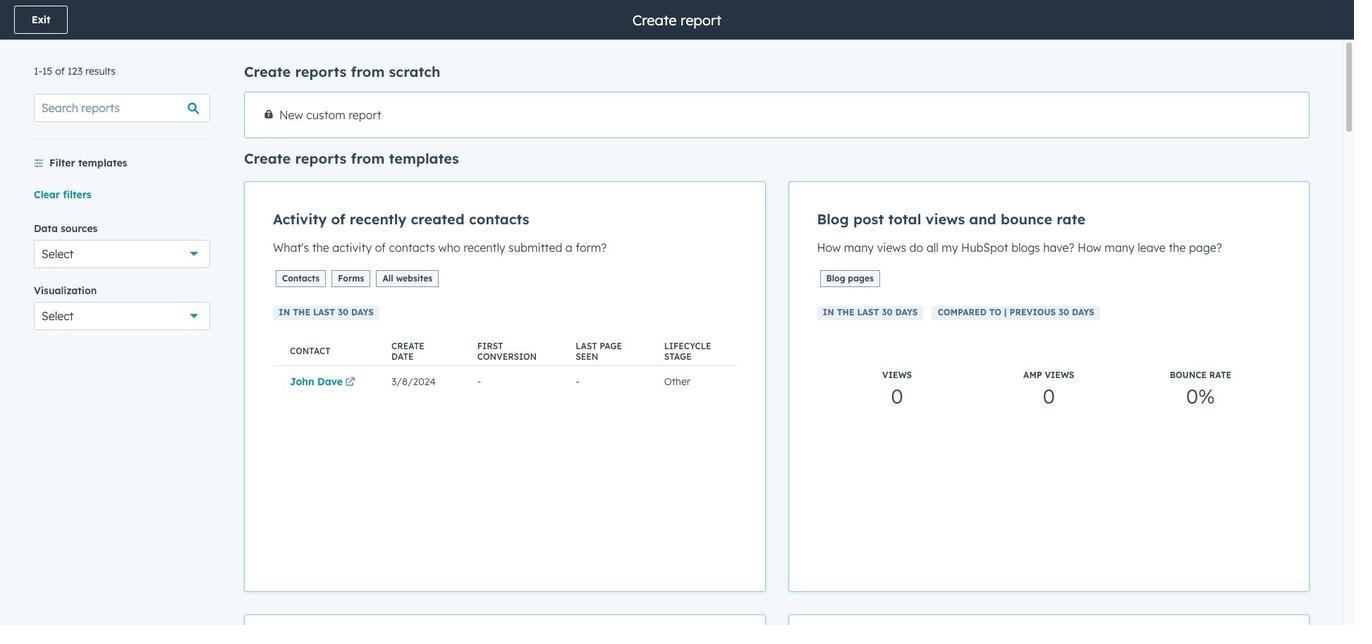 Task type: describe. For each thing, give the bounding box(es) containing it.
link opens in a new window image
[[345, 378, 355, 388]]



Task type: vqa. For each thing, say whether or not it's contained in the screenshot.
navigation
no



Task type: locate. For each thing, give the bounding box(es) containing it.
page section element
[[0, 0, 1355, 40]]

None checkbox
[[244, 92, 1311, 138], [244, 181, 766, 592], [244, 92, 1311, 138], [244, 181, 766, 592]]

None checkbox
[[789, 181, 1311, 592], [244, 615, 766, 625], [789, 615, 1311, 625], [789, 181, 1311, 592], [244, 615, 766, 625], [789, 615, 1311, 625]]

Search search field
[[34, 94, 210, 122]]

link opens in a new window image
[[345, 378, 355, 388]]



